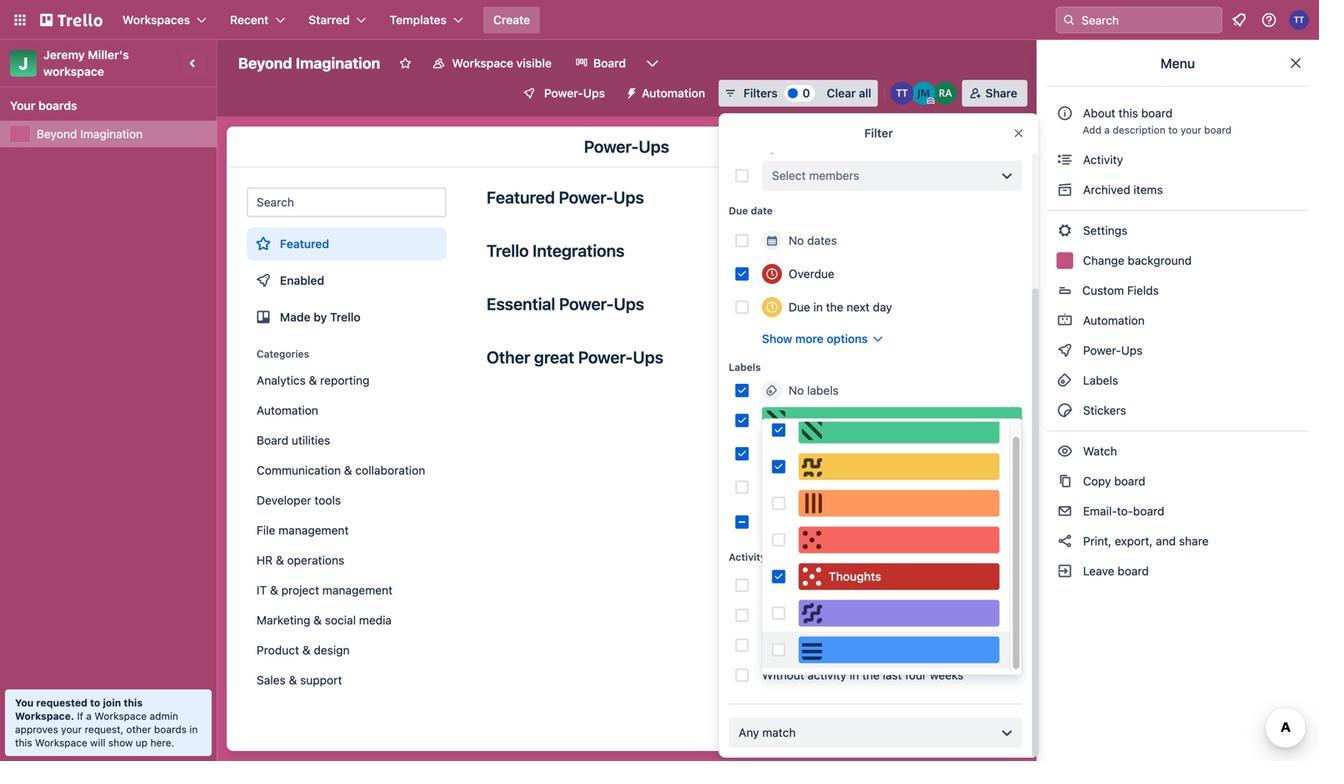 Task type: describe. For each thing, give the bounding box(es) containing it.
background
[[1128, 254, 1192, 268]]

workspaces
[[123, 13, 190, 27]]

no labels
[[789, 384, 839, 398]]

activity link
[[1047, 147, 1309, 173]]

custom fields
[[1083, 284, 1159, 298]]

color: orange, title: none image
[[799, 490, 1000, 517]]

request,
[[85, 724, 124, 736]]

weeks for active in the last two weeks
[[877, 609, 911, 623]]

3 labels selected
[[772, 516, 863, 529]]

email-to-board
[[1080, 505, 1165, 518]]

other
[[126, 724, 151, 736]]

dates
[[807, 234, 837, 248]]

& for reporting
[[309, 374, 317, 388]]

last for four
[[832, 639, 851, 653]]

sm image for labels
[[1057, 373, 1074, 389]]

0 horizontal spatial labels
[[729, 362, 761, 373]]

power- up featured power-ups
[[584, 137, 639, 156]]

archived items link
[[1047, 177, 1309, 203]]

the down color: blue, title: none image
[[862, 669, 880, 683]]

a inside 'if a workspace admin approves your request, other boards in this workspace will show up here.'
[[86, 711, 92, 723]]

analytics & reporting link
[[247, 368, 447, 394]]

workspace
[[43, 65, 104, 78]]

2 horizontal spatial automation
[[1080, 314, 1145, 328]]

color: green, title: none element
[[762, 408, 1022, 434]]

featured for featured
[[280, 237, 329, 251]]

copy board
[[1080, 475, 1146, 488]]

integrations
[[533, 241, 625, 260]]

workspace visible
[[452, 56, 552, 70]]

search image
[[1063, 13, 1076, 27]]

0 horizontal spatial four
[[854, 639, 876, 653]]

you requested to join this workspace.
[[15, 698, 143, 723]]

power- right great
[[578, 348, 633, 367]]

0 vertical spatial management
[[279, 524, 349, 538]]

activity
[[808, 669, 847, 683]]

in inside 'if a workspace admin approves your request, other boards in this workspace will show up here.'
[[190, 724, 198, 736]]

0 horizontal spatial activity
[[729, 552, 766, 563]]

your
[[10, 99, 35, 113]]

power- up integrations
[[559, 188, 614, 207]]

product
[[257, 644, 299, 658]]

your boards with 1 items element
[[10, 96, 198, 116]]

day
[[873, 300, 892, 314]]

share
[[1179, 535, 1209, 548]]

all
[[859, 86, 872, 100]]

0 vertical spatial activity
[[1080, 153, 1123, 167]]

it
[[257, 584, 267, 598]]

options
[[827, 332, 868, 346]]

sm image for leave board
[[1057, 563, 1074, 580]]

active for active in the last four weeks
[[762, 639, 796, 653]]

last for week
[[832, 579, 851, 593]]

2 vertical spatial weeks
[[930, 669, 964, 683]]

communication & collaboration link
[[247, 458, 447, 484]]

communication
[[257, 464, 341, 478]]

if
[[77, 711, 83, 723]]

featured power-ups
[[487, 188, 644, 207]]

hr
[[257, 554, 273, 568]]

1 vertical spatial terry turtle (terryturtle) image
[[762, 134, 782, 154]]

about this board add a description to your board
[[1083, 106, 1232, 136]]

show
[[762, 332, 792, 346]]

any match
[[739, 726, 796, 740]]

0 vertical spatial trello
[[487, 241, 529, 260]]

sm image for archived items
[[1057, 182, 1074, 198]]

your inside about this board add a description to your board
[[1181, 124, 1202, 136]]

0 notifications image
[[1229, 10, 1249, 30]]

open information menu image
[[1261, 12, 1278, 28]]

board up description
[[1142, 106, 1173, 120]]

copy
[[1083, 475, 1111, 488]]

sales & support link
[[247, 668, 447, 694]]

0 vertical spatial terry turtle (terryturtle) image
[[891, 82, 914, 105]]

due date
[[729, 205, 773, 217]]

custom fields button
[[1047, 278, 1309, 304]]

active in the last two weeks
[[762, 609, 911, 623]]

the for day
[[826, 300, 844, 314]]

this member is an admin of this board. image
[[927, 98, 935, 105]]

made
[[280, 310, 311, 324]]

color: blue, title: none image
[[799, 637, 1000, 664]]

in right activity
[[850, 669, 859, 683]]

Search text field
[[247, 188, 447, 218]]

clear
[[827, 86, 856, 100]]

developer tools link
[[247, 488, 447, 514]]

sales & support
[[257, 674, 342, 688]]

& for design
[[302, 644, 311, 658]]

sm image for settings
[[1057, 223, 1074, 239]]

power- up stickers
[[1083, 344, 1121, 358]]

show more options
[[762, 332, 868, 346]]

create button
[[483, 7, 540, 33]]

leave board link
[[1047, 558, 1309, 585]]

enabled
[[280, 274, 324, 288]]

to inside you requested to join this workspace.
[[90, 698, 100, 709]]

description
[[1113, 124, 1166, 136]]

this inside about this board add a description to your board
[[1119, 106, 1138, 120]]

& for operations
[[276, 554, 284, 568]]

export,
[[1115, 535, 1153, 548]]

& for collaboration
[[344, 464, 352, 478]]

join
[[103, 698, 121, 709]]

any
[[739, 726, 759, 740]]

utilities
[[292, 434, 330, 448]]

overdue
[[789, 267, 835, 281]]

close popover image
[[1012, 127, 1026, 140]]

active for active in the last two weeks
[[762, 609, 796, 623]]

email-to-board link
[[1047, 498, 1309, 525]]

share button
[[962, 80, 1028, 107]]

other
[[487, 348, 530, 367]]

no for no dates
[[789, 234, 804, 248]]

in for active in the last two weeks
[[799, 609, 808, 623]]

developer tools
[[257, 494, 341, 508]]

analytics
[[257, 374, 306, 388]]

email-
[[1083, 505, 1117, 518]]

1 vertical spatial imagination
[[80, 127, 143, 141]]

board up print, export, and share at bottom
[[1133, 505, 1165, 518]]

select members
[[772, 169, 860, 183]]

essential
[[487, 294, 555, 314]]

color: purple, title: none image
[[799, 601, 1000, 627]]

the for two
[[811, 609, 829, 623]]

will
[[90, 738, 105, 749]]

categories
[[257, 348, 309, 360]]

jeremy miller (jeremymiller198) image
[[912, 82, 936, 105]]

color: yellow, title: none image
[[799, 454, 1000, 480]]

made by trello
[[280, 310, 361, 324]]

color: bold red, title: "thoughts" element
[[799, 564, 1000, 591]]

sm image for email-to-board
[[1057, 503, 1074, 520]]

more
[[796, 332, 824, 346]]

no dates
[[789, 234, 837, 248]]

great
[[534, 348, 575, 367]]

approves
[[15, 724, 58, 736]]

imagination inside text field
[[296, 54, 380, 72]]

active for active in the last week
[[762, 579, 796, 593]]

to inside about this board add a description to your board
[[1169, 124, 1178, 136]]

clear all
[[827, 86, 872, 100]]

marketing & social media link
[[247, 608, 447, 634]]

product & design
[[257, 644, 350, 658]]

2 vertical spatial workspace
[[35, 738, 87, 749]]

analytics & reporting
[[257, 374, 370, 388]]

templates
[[390, 13, 447, 27]]

board utilities link
[[247, 428, 447, 454]]

date
[[751, 205, 773, 217]]

sm image for automation
[[1057, 313, 1074, 329]]

due for due date
[[729, 205, 748, 217]]

active in the last four weeks
[[762, 639, 913, 653]]

0 horizontal spatial beyond
[[37, 127, 77, 141]]

share
[[986, 86, 1018, 100]]

color: yellow, title: none element
[[762, 441, 1022, 468]]

select
[[772, 169, 806, 183]]

settings
[[1080, 224, 1128, 238]]

your boards
[[10, 99, 77, 113]]

print,
[[1083, 535, 1112, 548]]

next
[[847, 300, 870, 314]]



Task type: vqa. For each thing, say whether or not it's contained in the screenshot.
add power-ups
no



Task type: locate. For each thing, give the bounding box(es) containing it.
star or unstar board image
[[399, 57, 412, 70]]

admin
[[150, 711, 178, 723]]

this inside 'if a workspace admin approves your request, other boards in this workspace will show up here.'
[[15, 738, 32, 749]]

color: orange, title: none element
[[762, 474, 1022, 501]]

board utilities
[[257, 434, 330, 448]]

developer
[[257, 494, 311, 508]]

sm image
[[619, 80, 642, 103], [1057, 152, 1074, 168], [1057, 223, 1074, 239], [1057, 343, 1074, 359], [1057, 403, 1074, 419], [1057, 443, 1074, 460], [1057, 473, 1074, 490], [1057, 533, 1074, 550], [1057, 563, 1074, 580]]

ups
[[583, 86, 605, 100], [639, 137, 669, 156], [614, 188, 644, 207], [614, 294, 644, 314], [1121, 344, 1143, 358], [633, 348, 664, 367]]

boards inside 'if a workspace admin approves your request, other boards in this workspace will show up here.'
[[154, 724, 187, 736]]

archived
[[1083, 183, 1131, 197]]

in for due in the next day
[[814, 300, 823, 314]]

this right the join
[[124, 698, 143, 709]]

0 horizontal spatial your
[[61, 724, 82, 736]]

0 vertical spatial your
[[1181, 124, 1202, 136]]

1 vertical spatial power-ups
[[584, 137, 669, 156]]

2 active from the top
[[762, 609, 796, 623]]

power-ups button
[[511, 80, 615, 107]]

file management
[[257, 524, 349, 538]]

board down "export,"
[[1118, 565, 1149, 578]]

2 vertical spatial this
[[15, 738, 32, 749]]

0 horizontal spatial featured
[[280, 237, 329, 251]]

1 horizontal spatial this
[[124, 698, 143, 709]]

design
[[314, 644, 350, 658]]

1 vertical spatial due
[[789, 300, 810, 314]]

labels for 3
[[783, 516, 814, 529]]

0 vertical spatial to
[[1169, 124, 1178, 136]]

active up without
[[762, 639, 796, 653]]

filters
[[744, 86, 778, 100]]

workspace left the visible
[[452, 56, 513, 70]]

a inside about this board add a description to your board
[[1105, 124, 1110, 136]]

marketing & social media
[[257, 614, 392, 628]]

settings link
[[1047, 218, 1309, 244]]

0 vertical spatial automation
[[642, 86, 705, 100]]

last for two
[[832, 609, 851, 623]]

in for active in the last four weeks
[[799, 639, 808, 653]]

the for four
[[811, 639, 829, 653]]

last down color: blue, title: none image
[[883, 669, 902, 683]]

0 vertical spatial this
[[1119, 106, 1138, 120]]

featured for featured power-ups
[[487, 188, 555, 207]]

management down hr & operations "link"
[[322, 584, 393, 598]]

1 horizontal spatial automation
[[642, 86, 705, 100]]

labels
[[807, 384, 839, 398], [783, 516, 814, 529]]

add
[[1083, 124, 1102, 136]]

& right sales
[[289, 674, 297, 688]]

Board name text field
[[230, 50, 389, 77]]

in right the other
[[190, 724, 198, 736]]

1 horizontal spatial trello
[[487, 241, 529, 260]]

0 vertical spatial due
[[729, 205, 748, 217]]

weeks
[[877, 609, 911, 623], [879, 639, 913, 653], [930, 669, 964, 683]]

imagination down starred popup button on the left of the page
[[296, 54, 380, 72]]

0 vertical spatial beyond imagination
[[238, 54, 380, 72]]

sm image for watch
[[1057, 443, 1074, 460]]

2 sm image from the top
[[1057, 313, 1074, 329]]

beyond inside text field
[[238, 54, 292, 72]]

& left design
[[302, 644, 311, 658]]

weeks down color: purple, title: none image
[[879, 639, 913, 653]]

weeks right two
[[877, 609, 911, 623]]

back to home image
[[40, 7, 103, 33]]

terry turtle (terryturtle) image left this member is an admin of this board. icon
[[891, 82, 914, 105]]

0 horizontal spatial a
[[86, 711, 92, 723]]

thoughts
[[829, 570, 881, 584]]

made by trello link
[[247, 301, 447, 334]]

1 vertical spatial this
[[124, 698, 143, 709]]

1 active from the top
[[762, 579, 796, 593]]

0 vertical spatial four
[[854, 639, 876, 653]]

match
[[762, 726, 796, 740]]

1 horizontal spatial your
[[1181, 124, 1202, 136]]

custom
[[1083, 284, 1124, 298]]

to up the activity link
[[1169, 124, 1178, 136]]

0 vertical spatial beyond
[[238, 54, 292, 72]]

no for no labels
[[789, 384, 804, 398]]

other great power-ups
[[487, 348, 664, 367]]

0 vertical spatial labels
[[807, 384, 839, 398]]

featured up enabled
[[280, 237, 329, 251]]

to left the join
[[90, 698, 100, 709]]

& down 'board utilities' link
[[344, 464, 352, 478]]

due up more
[[789, 300, 810, 314]]

recent button
[[220, 7, 295, 33]]

0 horizontal spatial this
[[15, 738, 32, 749]]

board up to-
[[1114, 475, 1146, 488]]

1 vertical spatial beyond imagination
[[37, 127, 143, 141]]

management up operations
[[279, 524, 349, 538]]

this up description
[[1119, 106, 1138, 120]]

sm image inside automation link
[[1057, 313, 1074, 329]]

color: red, title: none image
[[799, 527, 1000, 554]]

due left date
[[729, 205, 748, 217]]

sm image inside watch link
[[1057, 443, 1074, 460]]

show
[[108, 738, 133, 749]]

archived items
[[1080, 183, 1163, 197]]

automation up board utilities at the bottom of page
[[257, 404, 318, 418]]

automation link up power-ups link
[[1047, 308, 1309, 334]]

0 horizontal spatial imagination
[[80, 127, 143, 141]]

this
[[1119, 106, 1138, 120], [124, 698, 143, 709], [15, 738, 32, 749]]

file management link
[[247, 518, 447, 544]]

2 horizontal spatial this
[[1119, 106, 1138, 120]]

the left next
[[826, 300, 844, 314]]

due for due in the next day
[[789, 300, 810, 314]]

Search field
[[1076, 8, 1222, 33]]

this inside you requested to join this workspace.
[[124, 698, 143, 709]]

selected
[[817, 516, 863, 529]]

trello right "by"
[[330, 310, 361, 324]]

1 vertical spatial a
[[86, 711, 92, 723]]

beyond imagination inside text field
[[238, 54, 380, 72]]

0 vertical spatial board
[[593, 56, 626, 70]]

labels right 3
[[783, 516, 814, 529]]

0 horizontal spatial workspace
[[35, 738, 87, 749]]

social
[[325, 614, 356, 628]]

1 horizontal spatial imagination
[[296, 54, 380, 72]]

1 horizontal spatial boards
[[154, 724, 187, 736]]

print, export, and share link
[[1047, 528, 1309, 555]]

0 vertical spatial featured
[[487, 188, 555, 207]]

automation link down analytics & reporting link
[[247, 398, 447, 424]]

boards right your
[[38, 99, 77, 113]]

0 vertical spatial power-ups
[[544, 86, 605, 100]]

trello integrations
[[487, 241, 625, 260]]

operations
[[287, 554, 344, 568]]

automation button
[[619, 80, 715, 107]]

your inside 'if a workspace admin approves your request, other boards in this workspace will show up here.'
[[61, 724, 82, 736]]

management inside "link"
[[322, 584, 393, 598]]

2 vertical spatial power-ups
[[1080, 344, 1146, 358]]

in up show more options
[[814, 300, 823, 314]]

1 vertical spatial active
[[762, 609, 796, 623]]

j
[[19, 53, 28, 73]]

sm image inside the settings link
[[1057, 223, 1074, 239]]

sm image inside archived items "link"
[[1057, 182, 1074, 198]]

print, export, and share
[[1080, 535, 1209, 548]]

0 horizontal spatial board
[[257, 434, 289, 448]]

workspace navigation collapse icon image
[[182, 52, 205, 75]]

labels for no
[[807, 384, 839, 398]]

1 horizontal spatial featured
[[487, 188, 555, 207]]

leave
[[1083, 565, 1115, 578]]

weeks for active in the last four weeks
[[879, 639, 913, 653]]

1 horizontal spatial terry turtle (terryturtle) image
[[891, 82, 914, 105]]

beyond down your boards in the left top of the page
[[37, 127, 77, 141]]

color: green, title: none image
[[799, 417, 1000, 444]]

0 horizontal spatial trello
[[330, 310, 361, 324]]

1 vertical spatial beyond
[[37, 127, 77, 141]]

0
[[803, 86, 810, 100]]

0 vertical spatial workspace
[[452, 56, 513, 70]]

& right hr in the bottom left of the page
[[276, 554, 284, 568]]

sm image inside automation button
[[619, 80, 642, 103]]

no down more
[[789, 384, 804, 398]]

power- down the visible
[[544, 86, 583, 100]]

the for week
[[811, 579, 829, 593]]

clear all button
[[820, 80, 878, 107]]

imagination down the your boards with 1 items element
[[80, 127, 143, 141]]

0 vertical spatial boards
[[38, 99, 77, 113]]

1 horizontal spatial activity
[[1080, 153, 1123, 167]]

last left week
[[832, 579, 851, 593]]

1 vertical spatial boards
[[154, 724, 187, 736]]

sm image inside stickers link
[[1057, 403, 1074, 419]]

no left the dates at the right of page
[[789, 234, 804, 248]]

you
[[15, 698, 34, 709]]

communication & collaboration
[[257, 464, 425, 478]]

beyond down recent dropdown button
[[238, 54, 292, 72]]

due in the next day
[[789, 300, 892, 314]]

power-ups down automation button
[[584, 137, 669, 156]]

sm image inside power-ups link
[[1057, 343, 1074, 359]]

items
[[1134, 183, 1163, 197]]

1 horizontal spatial beyond
[[238, 54, 292, 72]]

beyond imagination down the your boards with 1 items element
[[37, 127, 143, 141]]

two
[[854, 609, 874, 623]]

trello up essential
[[487, 241, 529, 260]]

project
[[281, 584, 319, 598]]

1 horizontal spatial to
[[1169, 124, 1178, 136]]

collaboration
[[355, 464, 425, 478]]

in down 'active in the last week'
[[799, 609, 808, 623]]

1 vertical spatial labels
[[783, 516, 814, 529]]

sm image for copy board
[[1057, 473, 1074, 490]]

1 vertical spatial automation
[[1080, 314, 1145, 328]]

last left two
[[832, 609, 851, 623]]

0 vertical spatial a
[[1105, 124, 1110, 136]]

0 horizontal spatial automation
[[257, 404, 318, 418]]

3 active from the top
[[762, 639, 796, 653]]

sm image
[[1057, 182, 1074, 198], [1057, 313, 1074, 329], [1057, 373, 1074, 389], [1057, 503, 1074, 520]]

requested
[[36, 698, 87, 709]]

sm image inside leave board link
[[1057, 563, 1074, 580]]

a
[[1105, 124, 1110, 136], [86, 711, 92, 723]]

leave board
[[1080, 565, 1149, 578]]

product & design link
[[247, 638, 447, 664]]

and
[[1156, 535, 1176, 548]]

1 horizontal spatial a
[[1105, 124, 1110, 136]]

by
[[314, 310, 327, 324]]

in up the active in the last two weeks
[[799, 579, 808, 593]]

1 vertical spatial four
[[905, 669, 927, 683]]

beyond imagination down starred
[[238, 54, 380, 72]]

0 horizontal spatial beyond imagination
[[37, 127, 143, 141]]

board left the customize views image
[[593, 56, 626, 70]]

0 horizontal spatial boards
[[38, 99, 77, 113]]

jeremy miller's workspace
[[43, 48, 132, 78]]

& right "analytics"
[[309, 374, 317, 388]]

your up the activity link
[[1181, 124, 1202, 136]]

workspace down approves
[[35, 738, 87, 749]]

boards down admin
[[154, 724, 187, 736]]

0 vertical spatial imagination
[[296, 54, 380, 72]]

sm image for print, export, and share
[[1057, 533, 1074, 550]]

activity
[[1080, 153, 1123, 167], [729, 552, 766, 563]]

essential power-ups
[[487, 294, 644, 314]]

templates button
[[380, 7, 473, 33]]

workspace inside button
[[452, 56, 513, 70]]

it & project management
[[257, 584, 393, 598]]

1 horizontal spatial labels
[[1080, 374, 1119, 388]]

1 vertical spatial featured
[[280, 237, 329, 251]]

0 vertical spatial active
[[762, 579, 796, 593]]

your down if
[[61, 724, 82, 736]]

0 vertical spatial weeks
[[877, 609, 911, 623]]

change background
[[1080, 254, 1192, 268]]

terry turtle (terryturtle) image
[[891, 82, 914, 105], [762, 134, 782, 154]]

labels down show more options button
[[807, 384, 839, 398]]

enabled link
[[247, 264, 447, 298]]

& right it
[[270, 584, 278, 598]]

sm image inside "email-to-board" link
[[1057, 503, 1074, 520]]

automation down custom fields at the right top
[[1080, 314, 1145, 328]]

four down color: blue, title: none image
[[905, 669, 927, 683]]

show more options button
[[762, 331, 885, 348]]

activity up 'active in the last week'
[[729, 552, 766, 563]]

& for project
[[270, 584, 278, 598]]

1 horizontal spatial board
[[593, 56, 626, 70]]

ups inside button
[[583, 86, 605, 100]]

week
[[854, 579, 882, 593]]

1 vertical spatial board
[[257, 434, 289, 448]]

2 vertical spatial active
[[762, 639, 796, 653]]

2 no from the top
[[789, 384, 804, 398]]

1 sm image from the top
[[1057, 182, 1074, 198]]

power-ups down board link
[[544, 86, 605, 100]]

terry turtle (terryturtle) image
[[1289, 10, 1309, 30]]

1 vertical spatial trello
[[330, 310, 361, 324]]

1 vertical spatial no
[[789, 384, 804, 398]]

sm image inside copy board link
[[1057, 473, 1074, 490]]

1 vertical spatial to
[[90, 698, 100, 709]]

file
[[257, 524, 275, 538]]

jeremy
[[43, 48, 85, 62]]

0 vertical spatial no
[[789, 234, 804, 248]]

1 no from the top
[[789, 234, 804, 248]]

power-
[[544, 86, 583, 100], [584, 137, 639, 156], [559, 188, 614, 207], [559, 294, 614, 314], [1083, 344, 1121, 358], [578, 348, 633, 367]]

watch link
[[1047, 438, 1309, 465]]

4 sm image from the top
[[1057, 503, 1074, 520]]

power-ups down custom fields at the right top
[[1080, 344, 1146, 358]]

& for support
[[289, 674, 297, 688]]

sm image inside labels 'link'
[[1057, 373, 1074, 389]]

0 horizontal spatial to
[[90, 698, 100, 709]]

1 vertical spatial management
[[322, 584, 393, 598]]

1 horizontal spatial beyond imagination
[[238, 54, 380, 72]]

active
[[762, 579, 796, 593], [762, 609, 796, 623], [762, 639, 796, 653]]

0 horizontal spatial terry turtle (terryturtle) image
[[762, 134, 782, 154]]

3 sm image from the top
[[1057, 373, 1074, 389]]

primary element
[[0, 0, 1319, 40]]

this down approves
[[15, 738, 32, 749]]

the up the active in the last two weeks
[[811, 579, 829, 593]]

labels inside 'link'
[[1080, 374, 1119, 388]]

featured inside 'link'
[[280, 237, 329, 251]]

terry turtle (terryturtle) image up select
[[762, 134, 782, 154]]

active in the last week
[[762, 579, 882, 593]]

stickers
[[1080, 404, 1127, 418]]

0 vertical spatial automation link
[[1047, 308, 1309, 334]]

sm image inside print, export, and share link
[[1057, 533, 1074, 550]]

the up activity
[[811, 639, 829, 653]]

1 horizontal spatial four
[[905, 669, 927, 683]]

sm image for stickers
[[1057, 403, 1074, 419]]

four down two
[[854, 639, 876, 653]]

automation inside button
[[642, 86, 705, 100]]

0 horizontal spatial due
[[729, 205, 748, 217]]

labels link
[[1047, 368, 1309, 394]]

power- down integrations
[[559, 294, 614, 314]]

sales
[[257, 674, 286, 688]]

weeks down color: blue, title: none image
[[930, 669, 964, 683]]

1 horizontal spatial due
[[789, 300, 810, 314]]

0 horizontal spatial automation link
[[247, 398, 447, 424]]

automation down the customize views image
[[642, 86, 705, 100]]

&
[[309, 374, 317, 388], [344, 464, 352, 478], [276, 554, 284, 568], [270, 584, 278, 598], [314, 614, 322, 628], [302, 644, 311, 658], [289, 674, 297, 688]]

workspace down the join
[[95, 711, 147, 723]]

board for board
[[593, 56, 626, 70]]

a right if
[[86, 711, 92, 723]]

to-
[[1117, 505, 1133, 518]]

power-ups inside power-ups button
[[544, 86, 605, 100]]

sm image for power-ups
[[1057, 343, 1074, 359]]

a right add
[[1105, 124, 1110, 136]]

power-ups inside power-ups link
[[1080, 344, 1146, 358]]

in up without
[[799, 639, 808, 653]]

in for active in the last week
[[799, 579, 808, 593]]

& for social
[[314, 614, 322, 628]]

board for board utilities
[[257, 434, 289, 448]]

active down 'active in the last week'
[[762, 609, 796, 623]]

active down 3
[[762, 579, 796, 593]]

customize views image
[[644, 55, 661, 72]]

1 vertical spatial automation link
[[247, 398, 447, 424]]

2 horizontal spatial workspace
[[452, 56, 513, 70]]

power- inside button
[[544, 86, 583, 100]]

1 vertical spatial weeks
[[879, 639, 913, 653]]

last down the active in the last two weeks
[[832, 639, 851, 653]]

activity up the archived
[[1080, 153, 1123, 167]]

1 vertical spatial workspace
[[95, 711, 147, 723]]

1 horizontal spatial workspace
[[95, 711, 147, 723]]

& left social
[[314, 614, 322, 628]]

filter
[[865, 126, 893, 140]]

sm image for activity
[[1057, 152, 1074, 168]]

sm image inside the activity link
[[1057, 152, 1074, 168]]

board left utilities
[[257, 434, 289, 448]]

featured up trello integrations
[[487, 188, 555, 207]]

ruby anderson (rubyanderson7) image
[[934, 82, 957, 105]]

2 vertical spatial automation
[[257, 404, 318, 418]]

featured link
[[247, 228, 447, 261]]

reporting
[[320, 374, 370, 388]]

1 vertical spatial activity
[[729, 552, 766, 563]]

board up the activity link
[[1204, 124, 1232, 136]]

1 vertical spatial your
[[61, 724, 82, 736]]

watch
[[1080, 445, 1121, 458]]

1 horizontal spatial automation link
[[1047, 308, 1309, 334]]

the down 'active in the last week'
[[811, 609, 829, 623]]

tools
[[315, 494, 341, 508]]

workspaces button
[[113, 7, 217, 33]]



